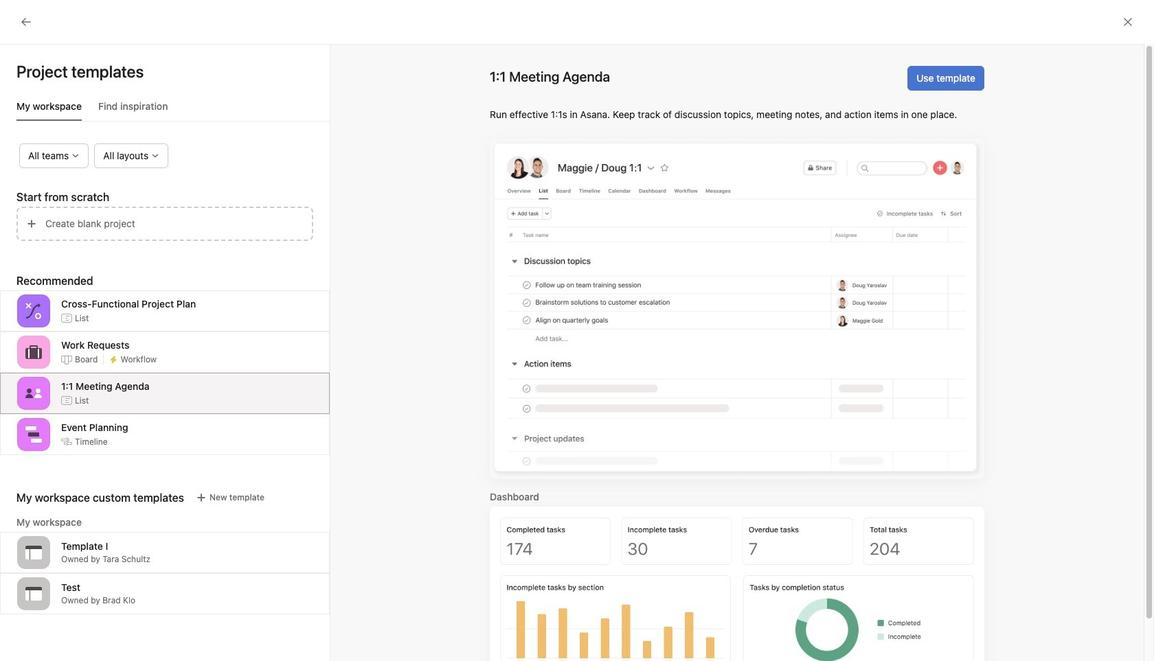 Task type: vqa. For each thing, say whether or not it's contained in the screenshot.
the 1:1 Meeting Agenda ICON
yes



Task type: locate. For each thing, give the bounding box(es) containing it.
mark complete image
[[257, 320, 274, 337]]

teams element
[[0, 560, 165, 609]]

go back image
[[21, 16, 32, 27]]

list box
[[415, 5, 745, 27]]

close image
[[1123, 16, 1134, 27]]

hide sidebar image
[[18, 11, 29, 22]]

template image
[[25, 586, 42, 603]]

megaphone image
[[801, 586, 818, 603]]

tab list
[[16, 99, 330, 122]]

cross-functional project plan image
[[25, 303, 42, 320]]

Mark complete checkbox
[[257, 370, 274, 386]]

list item
[[243, 267, 1068, 291], [243, 291, 1068, 316], [243, 316, 1068, 341], [243, 341, 1068, 366], [260, 524, 524, 566]]



Task type: describe. For each thing, give the bounding box(es) containing it.
projects element
[[0, 378, 165, 560]]

insights element
[[0, 125, 165, 219]]

global element
[[0, 34, 165, 116]]

template image
[[25, 545, 42, 562]]

mark complete image
[[257, 370, 274, 386]]

bug image
[[537, 586, 554, 603]]

event planning image
[[25, 427, 42, 443]]

Mark complete checkbox
[[257, 320, 274, 337]]

work requests image
[[25, 344, 42, 361]]

starred element
[[0, 219, 165, 378]]

1:1 meeting agenda image
[[25, 386, 42, 402]]



